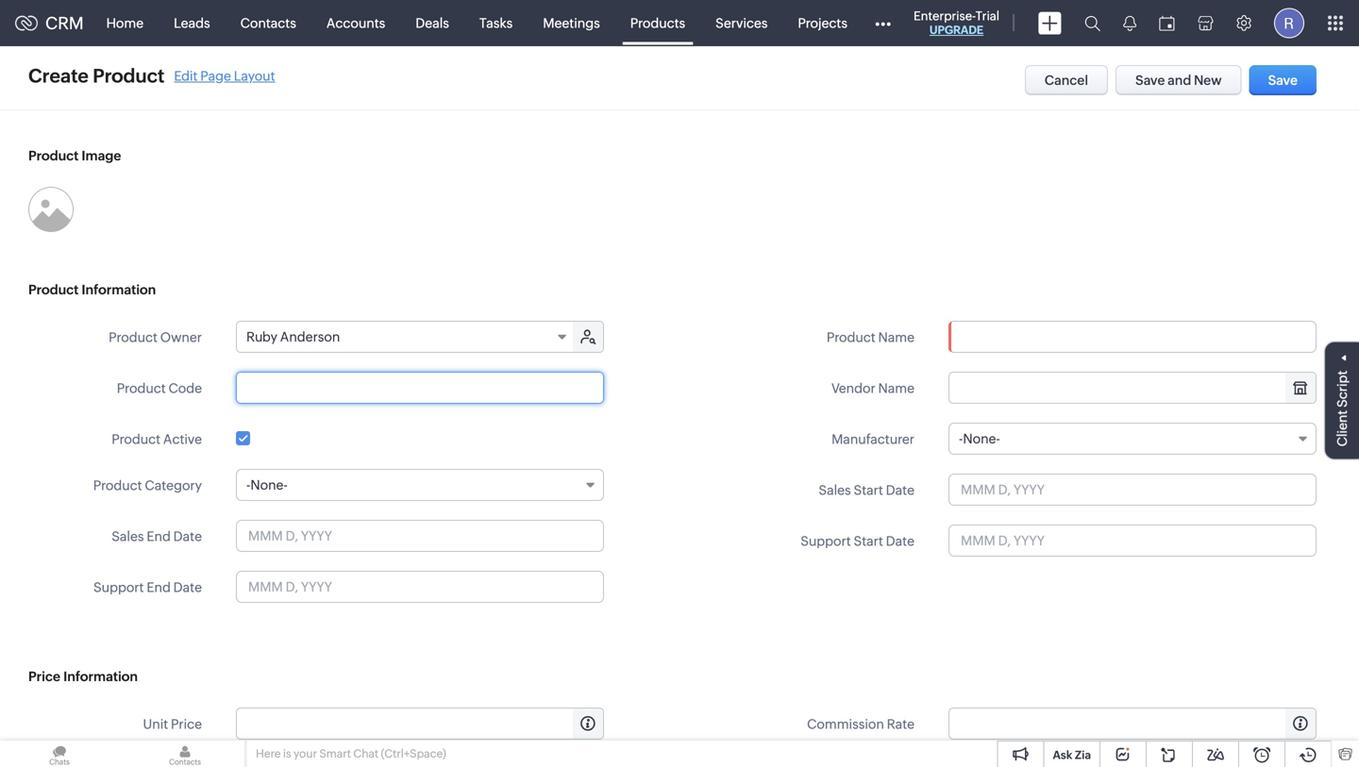 Task type: vqa. For each thing, say whether or not it's contained in the screenshot.
code
yes



Task type: describe. For each thing, give the bounding box(es) containing it.
ruby anderson
[[246, 330, 340, 345]]

cancel button
[[1025, 65, 1109, 95]]

crm link
[[15, 13, 84, 33]]

product category
[[93, 478, 202, 493]]

client
[[1335, 411, 1350, 447]]

here
[[256, 748, 281, 761]]

1 vertical spatial price
[[171, 717, 202, 732]]

ask zia
[[1053, 749, 1092, 762]]

save for save
[[1269, 73, 1299, 88]]

vendor
[[832, 381, 876, 396]]

date for support end date
[[173, 580, 202, 595]]

active
[[163, 432, 202, 447]]

profile element
[[1264, 0, 1316, 46]]

profile image
[[1275, 8, 1305, 38]]

Other Modules field
[[863, 8, 904, 38]]

mmm d, yyyy text field for support end date
[[236, 571, 604, 603]]

accounts link
[[311, 0, 401, 46]]

-none- for product category
[[246, 478, 288, 493]]

product for product active
[[112, 432, 161, 447]]

start for support
[[854, 534, 884, 549]]

product for product category
[[93, 478, 142, 493]]

sales start date
[[819, 483, 915, 498]]

signals image
[[1124, 15, 1137, 31]]

contacts link
[[225, 0, 311, 46]]

- for product category
[[246, 478, 251, 493]]

none- for product category
[[251, 478, 288, 493]]

create menu image
[[1039, 12, 1062, 34]]

owner
[[160, 330, 202, 345]]

save and new button
[[1116, 65, 1242, 95]]

projects
[[798, 16, 848, 31]]

save button
[[1250, 65, 1317, 95]]

search image
[[1085, 15, 1101, 31]]

product for product name
[[827, 330, 876, 345]]

unit
[[143, 717, 168, 732]]

services
[[716, 16, 768, 31]]

create menu element
[[1027, 0, 1074, 46]]

product for product code
[[117, 381, 166, 396]]

information for price information
[[63, 670, 138, 685]]

-none- field for manufacturer
[[949, 423, 1317, 455]]

sales for sales start date
[[819, 483, 852, 498]]

0 horizontal spatial price
[[28, 670, 60, 685]]

name for product name
[[879, 330, 915, 345]]

leads
[[174, 16, 210, 31]]

contacts
[[240, 16, 296, 31]]

product for product image
[[28, 148, 79, 163]]

product for product owner
[[109, 330, 158, 345]]

edit page layout link
[[174, 68, 275, 84]]

enterprise-
[[914, 9, 976, 23]]

-none- for manufacturer
[[959, 432, 1001, 447]]

deals
[[416, 16, 449, 31]]

script
[[1335, 371, 1350, 408]]

calendar image
[[1160, 16, 1176, 31]]

product code
[[117, 381, 202, 396]]

tasks link
[[465, 0, 528, 46]]

and
[[1168, 73, 1192, 88]]

- for manufacturer
[[959, 432, 964, 447]]

here is your smart chat (ctrl+space)
[[256, 748, 446, 761]]

rate
[[887, 717, 915, 732]]

image image
[[28, 187, 74, 232]]

name for vendor name
[[879, 381, 915, 396]]

cancel
[[1045, 73, 1089, 88]]

home link
[[91, 0, 159, 46]]

services link
[[701, 0, 783, 46]]

projects link
[[783, 0, 863, 46]]

ask
[[1053, 749, 1073, 762]]



Task type: locate. For each thing, give the bounding box(es) containing it.
price up the chats image
[[28, 670, 60, 685]]

price up contacts image
[[171, 717, 202, 732]]

1 vertical spatial mmm d, yyyy text field
[[236, 520, 604, 552]]

start
[[854, 483, 884, 498], [854, 534, 884, 549]]

meetings link
[[528, 0, 615, 46]]

none-
[[964, 432, 1001, 447], [251, 478, 288, 493]]

category
[[145, 478, 202, 493]]

signals element
[[1112, 0, 1148, 46]]

product
[[93, 65, 165, 87], [28, 148, 79, 163], [28, 282, 79, 297], [109, 330, 158, 345], [827, 330, 876, 345], [117, 381, 166, 396], [112, 432, 161, 447], [93, 478, 142, 493]]

0 vertical spatial sales
[[819, 483, 852, 498]]

accounts
[[327, 16, 386, 31]]

0 vertical spatial mmm d, yyyy text field
[[949, 474, 1317, 506]]

zia
[[1076, 749, 1092, 762]]

support
[[801, 534, 852, 549], [94, 580, 144, 595]]

1 save from the left
[[1136, 73, 1166, 88]]

product left owner
[[109, 330, 158, 345]]

0 vertical spatial none-
[[964, 432, 1001, 447]]

MMM D, YYYY text field
[[949, 525, 1317, 557], [236, 571, 604, 603]]

1 horizontal spatial -
[[959, 432, 964, 447]]

chats image
[[0, 741, 119, 768]]

support for support start date
[[801, 534, 852, 549]]

tasks
[[480, 16, 513, 31]]

product left active
[[112, 432, 161, 447]]

1 vertical spatial mmm d, yyyy text field
[[236, 571, 604, 603]]

start for sales
[[854, 483, 884, 498]]

-None- field
[[949, 423, 1317, 455], [236, 469, 604, 501]]

save
[[1136, 73, 1166, 88], [1269, 73, 1299, 88]]

0 horizontal spatial -
[[246, 478, 251, 493]]

0 vertical spatial -none-
[[959, 432, 1001, 447]]

save down profile image
[[1269, 73, 1299, 88]]

end for sales
[[147, 529, 171, 544]]

product up vendor
[[827, 330, 876, 345]]

1 vertical spatial support
[[94, 580, 144, 595]]

commission
[[808, 717, 885, 732]]

product left the code
[[117, 381, 166, 396]]

2 end from the top
[[147, 580, 171, 595]]

price
[[28, 670, 60, 685], [171, 717, 202, 732]]

layout
[[234, 68, 275, 84]]

support start date
[[801, 534, 915, 549]]

client script
[[1335, 371, 1350, 447]]

1 horizontal spatial support
[[801, 534, 852, 549]]

date down sales start date
[[886, 534, 915, 549]]

2 start from the top
[[854, 534, 884, 549]]

meetings
[[543, 16, 600, 31]]

name right vendor
[[879, 381, 915, 396]]

trial
[[976, 9, 1000, 23]]

product active
[[112, 432, 202, 447]]

support down the sales end date
[[94, 580, 144, 595]]

MMM D, YYYY text field
[[949, 474, 1317, 506], [236, 520, 604, 552]]

save and new
[[1136, 73, 1223, 88]]

-
[[959, 432, 964, 447], [246, 478, 251, 493]]

leads link
[[159, 0, 225, 46]]

0 horizontal spatial -none- field
[[236, 469, 604, 501]]

information
[[82, 282, 156, 297], [63, 670, 138, 685]]

product down home
[[93, 65, 165, 87]]

create
[[28, 65, 89, 87]]

0 vertical spatial end
[[147, 529, 171, 544]]

1 vertical spatial information
[[63, 670, 138, 685]]

upgrade
[[930, 24, 984, 36]]

information up product owner
[[82, 282, 156, 297]]

your
[[294, 748, 317, 761]]

0 vertical spatial -none- field
[[949, 423, 1317, 455]]

0 vertical spatial information
[[82, 282, 156, 297]]

commission rate
[[808, 717, 915, 732]]

sales up support start date
[[819, 483, 852, 498]]

product owner
[[109, 330, 202, 345]]

information up the chats image
[[63, 670, 138, 685]]

smart
[[320, 748, 351, 761]]

save inside button
[[1136, 73, 1166, 88]]

logo image
[[15, 16, 38, 31]]

1 vertical spatial name
[[879, 381, 915, 396]]

support for support end date
[[94, 580, 144, 595]]

1 start from the top
[[854, 483, 884, 498]]

product image
[[28, 148, 121, 163]]

search element
[[1074, 0, 1112, 46]]

price information
[[28, 670, 138, 685]]

create product edit page layout
[[28, 65, 275, 87]]

0 vertical spatial mmm d, yyyy text field
[[949, 525, 1317, 557]]

mmm d, yyyy text field for sales end date
[[236, 520, 604, 552]]

product left image
[[28, 148, 79, 163]]

product information
[[28, 282, 156, 297]]

end
[[147, 529, 171, 544], [147, 580, 171, 595]]

0 horizontal spatial support
[[94, 580, 144, 595]]

code
[[169, 381, 202, 396]]

-none-
[[959, 432, 1001, 447], [246, 478, 288, 493]]

1 horizontal spatial -none- field
[[949, 423, 1317, 455]]

0 horizontal spatial none-
[[251, 478, 288, 493]]

mmm d, yyyy text field for sales start date
[[949, 474, 1317, 506]]

home
[[106, 16, 144, 31]]

end for support
[[147, 580, 171, 595]]

1 horizontal spatial mmm d, yyyy text field
[[949, 474, 1317, 506]]

information for product information
[[82, 282, 156, 297]]

1 vertical spatial none-
[[251, 478, 288, 493]]

support end date
[[94, 580, 202, 595]]

crm
[[45, 13, 84, 33]]

end down the sales end date
[[147, 580, 171, 595]]

0 vertical spatial name
[[879, 330, 915, 345]]

sales for sales end date
[[112, 529, 144, 544]]

None text field
[[236, 372, 604, 404], [950, 373, 1316, 403], [950, 709, 1316, 739], [236, 372, 604, 404], [950, 373, 1316, 403], [950, 709, 1316, 739]]

1 horizontal spatial sales
[[819, 483, 852, 498]]

product for product information
[[28, 282, 79, 297]]

enterprise-trial upgrade
[[914, 9, 1000, 36]]

0 vertical spatial support
[[801, 534, 852, 549]]

new
[[1195, 73, 1223, 88]]

0 vertical spatial -
[[959, 432, 964, 447]]

anderson
[[280, 330, 340, 345]]

date for sales start date
[[886, 483, 915, 498]]

1 horizontal spatial none-
[[964, 432, 1001, 447]]

- right category
[[246, 478, 251, 493]]

sales end date
[[112, 529, 202, 544]]

chat
[[354, 748, 379, 761]]

date
[[886, 483, 915, 498], [173, 529, 202, 544], [886, 534, 915, 549], [173, 580, 202, 595]]

name up vendor name
[[879, 330, 915, 345]]

products link
[[615, 0, 701, 46]]

0 horizontal spatial mmm d, yyyy text field
[[236, 520, 604, 552]]

name
[[879, 330, 915, 345], [879, 381, 915, 396]]

1 horizontal spatial mmm d, yyyy text field
[[949, 525, 1317, 557]]

date for sales end date
[[173, 529, 202, 544]]

1 vertical spatial end
[[147, 580, 171, 595]]

1 end from the top
[[147, 529, 171, 544]]

sales
[[819, 483, 852, 498], [112, 529, 144, 544]]

date for support start date
[[886, 534, 915, 549]]

mmm d, yyyy text field for support start date
[[949, 525, 1317, 557]]

start down sales start date
[[854, 534, 884, 549]]

0 vertical spatial price
[[28, 670, 60, 685]]

0 horizontal spatial -none-
[[246, 478, 288, 493]]

1 vertical spatial -none- field
[[236, 469, 604, 501]]

(ctrl+space)
[[381, 748, 446, 761]]

1 vertical spatial -none-
[[246, 478, 288, 493]]

manufacturer
[[832, 432, 915, 447]]

date down the sales end date
[[173, 580, 202, 595]]

contacts image
[[126, 741, 245, 768]]

product left category
[[93, 478, 142, 493]]

products
[[631, 16, 686, 31]]

1 horizontal spatial save
[[1269, 73, 1299, 88]]

end up support end date on the left
[[147, 529, 171, 544]]

1 horizontal spatial price
[[171, 717, 202, 732]]

save left and at the top of page
[[1136, 73, 1166, 88]]

None text field
[[949, 321, 1317, 353], [237, 709, 603, 739], [949, 321, 1317, 353], [237, 709, 603, 739]]

is
[[283, 748, 291, 761]]

1 horizontal spatial -none-
[[959, 432, 1001, 447]]

0 vertical spatial start
[[854, 483, 884, 498]]

ruby
[[246, 330, 278, 345]]

support down sales start date
[[801, 534, 852, 549]]

product name
[[827, 330, 915, 345]]

-none- field for product category
[[236, 469, 604, 501]]

image
[[82, 148, 121, 163]]

0 horizontal spatial sales
[[112, 529, 144, 544]]

1 vertical spatial -
[[246, 478, 251, 493]]

edit
[[174, 68, 198, 84]]

vendor name
[[832, 381, 915, 396]]

save inside button
[[1269, 73, 1299, 88]]

date down manufacturer
[[886, 483, 915, 498]]

0 horizontal spatial mmm d, yyyy text field
[[236, 571, 604, 603]]

unit price
[[143, 717, 202, 732]]

2 save from the left
[[1269, 73, 1299, 88]]

date down category
[[173, 529, 202, 544]]

2 name from the top
[[879, 381, 915, 396]]

start down manufacturer
[[854, 483, 884, 498]]

1 vertical spatial start
[[854, 534, 884, 549]]

deals link
[[401, 0, 465, 46]]

save for save and new
[[1136, 73, 1166, 88]]

None field
[[950, 373, 1316, 403]]

page
[[200, 68, 231, 84]]

product down the image
[[28, 282, 79, 297]]

1 vertical spatial sales
[[112, 529, 144, 544]]

- right manufacturer
[[959, 432, 964, 447]]

none- for manufacturer
[[964, 432, 1001, 447]]

Ruby Anderson field
[[237, 322, 575, 352]]

1 name from the top
[[879, 330, 915, 345]]

0 horizontal spatial save
[[1136, 73, 1166, 88]]

sales down product category
[[112, 529, 144, 544]]



